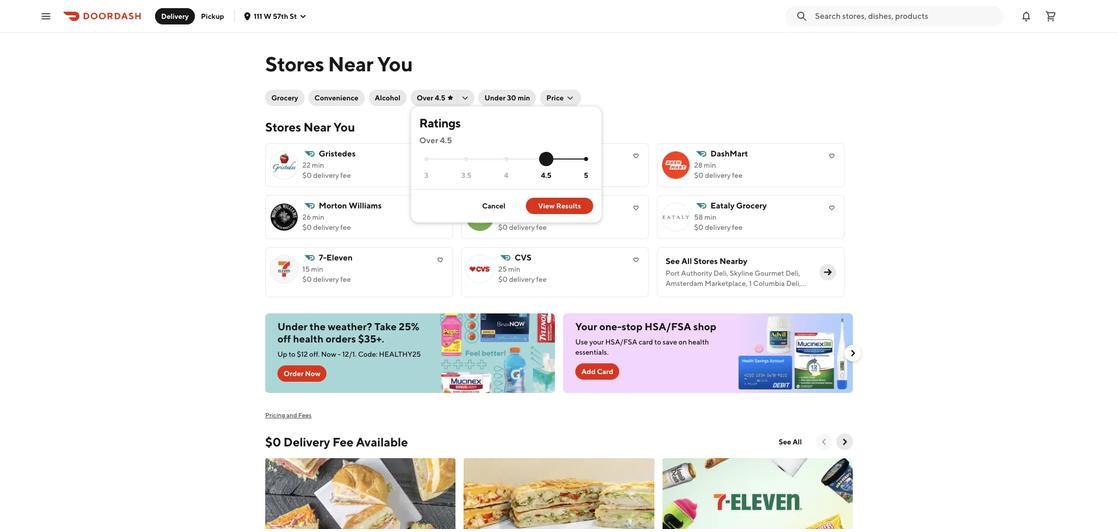 Task type: locate. For each thing, give the bounding box(es) containing it.
over 4.5 up click to add this store to your saved list image
[[419, 136, 452, 145]]

fee for morton williams
[[341, 223, 351, 232]]

click to add this store to your saved list image
[[434, 150, 446, 162]]

under 30 min
[[485, 94, 530, 102]]

0 horizontal spatial under
[[278, 321, 308, 333]]

4.5 up click to add this store to your saved list image
[[440, 136, 452, 145]]

see for see all
[[779, 438, 792, 446]]

pricing
[[265, 412, 285, 419]]

grocery
[[271, 94, 298, 102], [552, 201, 583, 211], [736, 201, 767, 211]]

min right 28
[[704, 161, 716, 169]]

28
[[694, 161, 703, 169]]

delivery
[[161, 12, 189, 20], [284, 435, 330, 450]]

stores
[[265, 52, 324, 76], [265, 120, 301, 134], [694, 257, 718, 266]]

delivery inside 58 min $0 delivery fee
[[705, 223, 731, 232]]

stores up grocery button
[[265, 52, 324, 76]]

$0 down 58
[[694, 223, 704, 232]]

marketplace,
[[705, 280, 748, 288]]

hsa/fsa inside use your hsa/fsa card to save on health essentials.
[[606, 338, 638, 346]]

min for cvs
[[508, 265, 521, 274]]

0 vertical spatial hsa/fsa
[[645, 321, 692, 333]]

near up gristedes
[[304, 120, 331, 134]]

1 vertical spatial stores near you
[[265, 120, 355, 134]]

$0 down 28
[[694, 171, 704, 180]]

grocery inside button
[[271, 94, 298, 102]]

you up alcohol button
[[377, 52, 413, 76]]

d'agostino
[[515, 149, 557, 159]]

convenience
[[315, 94, 359, 102]]

25
[[499, 265, 507, 274]]

4 stars and over image
[[504, 157, 508, 161]]

1
[[749, 280, 752, 288]]

under left 30
[[485, 94, 506, 102]]

min
[[518, 94, 530, 102], [312, 161, 324, 169], [508, 161, 520, 169], [704, 161, 716, 169], [312, 213, 324, 221], [705, 213, 717, 221], [311, 265, 323, 274], [508, 265, 521, 274]]

next button of carousel image
[[840, 437, 850, 447]]

min right 26
[[312, 213, 324, 221]]

1 vertical spatial near
[[304, 120, 331, 134]]

min right 25
[[508, 265, 521, 274]]

see inside see all stores nearby port authority deli, skyline gourmet deli, amsterdam marketplace, 1 columbia deli, nuts factory, chopped cheese, corner grocers, baba's marketplace
[[666, 257, 680, 266]]

grocers,
[[666, 300, 693, 308]]

-
[[338, 351, 341, 359]]

0 horizontal spatial health
[[293, 333, 324, 345]]

now
[[321, 351, 336, 359], [305, 370, 321, 378]]

you up gristedes
[[334, 120, 355, 134]]

under
[[485, 94, 506, 102], [278, 321, 308, 333]]

min right 22 on the top left
[[312, 161, 324, 169]]

4.5
[[435, 94, 446, 102], [440, 136, 452, 145], [541, 171, 552, 179]]

health inside under the weather? take 25% off health orders $35+.
[[293, 333, 324, 345]]

1 vertical spatial all
[[793, 438, 802, 446]]

over up ratings
[[417, 94, 433, 102]]

3.5
[[461, 171, 472, 179]]

4.5 up ratings
[[435, 94, 446, 102]]

$0 inside 58 min $0 delivery fee
[[694, 223, 704, 232]]

delivery for d'agostino
[[509, 171, 535, 180]]

0 vertical spatial near
[[328, 52, 373, 76]]

delivery down the 7-
[[313, 276, 339, 284]]

4.5 down 4.5 stars and over "image"
[[541, 171, 552, 179]]

Store search: begin typing to search for stores available on DoorDash text field
[[815, 10, 998, 22]]

$0
[[303, 171, 312, 180], [499, 171, 508, 180], [694, 171, 704, 180], [303, 223, 312, 232], [499, 223, 508, 232], [694, 223, 704, 232], [303, 276, 312, 284], [499, 276, 508, 284], [265, 435, 281, 450]]

stores down grocery button
[[265, 120, 301, 134]]

your
[[590, 338, 604, 346]]

pricing and fees button
[[265, 406, 886, 426]]

fee inside 15 min $0 delivery fee
[[341, 276, 351, 284]]

fee inside 58 min $0 delivery fee
[[732, 223, 743, 232]]

15 min $0 delivery fee
[[303, 265, 351, 284]]

0 horizontal spatial to
[[289, 351, 296, 359]]

healthy25
[[379, 351, 421, 359]]

min inside 58 min $0 delivery fee
[[705, 213, 717, 221]]

0 horizontal spatial you
[[334, 120, 355, 134]]

1 horizontal spatial hsa/fsa
[[645, 321, 692, 333]]

delivery for cvs
[[509, 276, 535, 284]]

min right '27'
[[508, 161, 520, 169]]

1 horizontal spatial you
[[377, 52, 413, 76]]

$0 inside 27 min $0 delivery fee
[[499, 171, 508, 180]]

min inside the 26 min $0 delivery fee
[[312, 213, 324, 221]]

see
[[666, 257, 680, 266], [779, 438, 792, 446]]

7-
[[319, 253, 327, 263]]

0 vertical spatial to
[[655, 338, 661, 346]]

delivery down 'morton'
[[313, 223, 339, 232]]

1 vertical spatial you
[[334, 120, 355, 134]]

to right up
[[289, 351, 296, 359]]

fee for eataly grocery
[[732, 223, 743, 232]]

0 horizontal spatial delivery
[[161, 12, 189, 20]]

delivery inside 25 min $0 delivery fee
[[509, 276, 535, 284]]

under inside under the weather? take 25% off health orders $35+.
[[278, 321, 308, 333]]

under the weather? take 25% off health orders $35+.
[[278, 321, 419, 345]]

$0 down the cancel
[[499, 223, 508, 232]]

all inside see all stores nearby port authority deli, skyline gourmet deli, amsterdam marketplace, 1 columbia deli, nuts factory, chopped cheese, corner grocers, baba's marketplace
[[682, 257, 692, 266]]

0 items, open order cart image
[[1045, 10, 1057, 22]]

stores up authority
[[694, 257, 718, 266]]

east
[[515, 201, 532, 211]]

view
[[538, 202, 555, 210]]

1 horizontal spatial health
[[689, 338, 709, 346]]

1 vertical spatial hsa/fsa
[[606, 338, 638, 346]]

all for see all stores nearby port authority deli, skyline gourmet deli, amsterdam marketplace, 1 columbia deli, nuts factory, chopped cheese, corner grocers, baba's marketplace
[[682, 257, 692, 266]]

1 vertical spatial over 4.5
[[419, 136, 452, 145]]

$0 inside the 26 min $0 delivery fee
[[303, 223, 312, 232]]

1 vertical spatial see
[[779, 438, 792, 446]]

delivery left pickup
[[161, 12, 189, 20]]

fee inside 27 min $0 delivery fee
[[536, 171, 547, 180]]

min right 58
[[705, 213, 717, 221]]

authority
[[681, 269, 712, 278]]

delivery down gristedes
[[313, 171, 339, 180]]

to right card
[[655, 338, 661, 346]]

fee inside 22 min $0 delivery fee
[[341, 171, 351, 180]]

4.5 stars and over image
[[544, 157, 548, 161]]

7-eleven
[[319, 253, 353, 263]]

min inside 27 min $0 delivery fee
[[508, 161, 520, 169]]

0 horizontal spatial hsa/fsa
[[606, 338, 638, 346]]

cancel
[[482, 202, 506, 210]]

use your hsa/fsa card to save on health essentials.
[[576, 338, 709, 357]]

$0 inside the 28 min $0 delivery fee
[[694, 171, 704, 180]]

1 horizontal spatial grocery
[[552, 201, 583, 211]]

22 min $0 delivery fee
[[303, 161, 351, 180]]

delivery down east
[[509, 223, 535, 232]]

fee for d'agostino
[[536, 171, 547, 180]]

min for eataly grocery
[[705, 213, 717, 221]]

open menu image
[[40, 10, 52, 22]]

$0 inside 25 min $0 delivery fee
[[499, 276, 508, 284]]

0 vertical spatial under
[[485, 94, 506, 102]]

delivery right 4
[[509, 171, 535, 180]]

delivery inside 22 min $0 delivery fee
[[313, 171, 339, 180]]

min inside 22 min $0 delivery fee
[[312, 161, 324, 169]]

0 vertical spatial delivery
[[161, 12, 189, 20]]

fee inside the 28 min $0 delivery fee
[[732, 171, 743, 180]]

stores near you up gristedes
[[265, 120, 355, 134]]

fee for cvs
[[536, 276, 547, 284]]

delivery for gristedes
[[313, 171, 339, 180]]

add
[[582, 368, 596, 376]]

1 horizontal spatial now
[[321, 351, 336, 359]]

4.5 inside button
[[435, 94, 446, 102]]

delivery down dashmart
[[705, 171, 731, 180]]

over
[[417, 94, 433, 102], [419, 136, 438, 145]]

58 min $0 delivery fee
[[694, 213, 743, 232]]

fee for gristedes
[[341, 171, 351, 180]]

1 vertical spatial to
[[289, 351, 296, 359]]

1 horizontal spatial all
[[793, 438, 802, 446]]

delivery down fees at the left bottom of the page
[[284, 435, 330, 450]]

see all link
[[773, 434, 808, 451]]

under up off
[[278, 321, 308, 333]]

0 horizontal spatial all
[[682, 257, 692, 266]]

delivery inside 'delivery' button
[[161, 12, 189, 20]]

$0 down the 15 at the bottom
[[303, 276, 312, 284]]

1 horizontal spatial see
[[779, 438, 792, 446]]

1 vertical spatial over
[[419, 136, 438, 145]]

0 vertical spatial 4.5
[[435, 94, 446, 102]]

health right on
[[689, 338, 709, 346]]

under 30 min button
[[479, 90, 536, 106]]

min for 7-eleven
[[311, 265, 323, 274]]

fee for 7-eleven
[[341, 276, 351, 284]]

delivery inside 15 min $0 delivery fee
[[313, 276, 339, 284]]

4
[[504, 171, 509, 179]]

$0 down 22 on the top left
[[303, 171, 312, 180]]

min right 30
[[518, 94, 530, 102]]

hsa/fsa down one- in the bottom right of the page
[[606, 338, 638, 346]]

$0 delivery fee
[[499, 223, 547, 232]]

fee inside the 26 min $0 delivery fee
[[341, 223, 351, 232]]

delivery for 7-eleven
[[313, 276, 339, 284]]

you
[[377, 52, 413, 76], [334, 120, 355, 134]]

next button of carousel image
[[848, 349, 858, 359]]

min inside 25 min $0 delivery fee
[[508, 265, 521, 274]]

near up 'convenience'
[[328, 52, 373, 76]]

up to $12 off. now - 12/1. code: healthy25
[[278, 351, 421, 359]]

1 vertical spatial stores
[[265, 120, 301, 134]]

min right the 15 at the bottom
[[311, 265, 323, 274]]

health
[[293, 333, 324, 345], [689, 338, 709, 346]]

pickup
[[201, 12, 224, 20]]

0 vertical spatial see
[[666, 257, 680, 266]]

delivery inside the 28 min $0 delivery fee
[[705, 171, 731, 180]]

nuts
[[666, 290, 682, 298]]

delivery for dashmart
[[705, 171, 731, 180]]

0 vertical spatial you
[[377, 52, 413, 76]]

see left previous button of carousel image
[[779, 438, 792, 446]]

alcohol
[[375, 94, 401, 102]]

0 vertical spatial stores near you
[[265, 52, 413, 76]]

deli,
[[714, 269, 729, 278], [786, 269, 801, 278], [787, 280, 801, 288]]

$0 down '27'
[[499, 171, 508, 180]]

$0 down 26
[[303, 223, 312, 232]]

delivery inside 27 min $0 delivery fee
[[509, 171, 535, 180]]

marketplace
[[718, 300, 759, 308]]

hsa/fsa up save
[[645, 321, 692, 333]]

stores near you up convenience button
[[265, 52, 413, 76]]

2 vertical spatial stores
[[694, 257, 718, 266]]

$0 down 25
[[499, 276, 508, 284]]

57th
[[273, 12, 288, 20]]

to
[[655, 338, 661, 346], [289, 351, 296, 359]]

see up port
[[666, 257, 680, 266]]

0 vertical spatial all
[[682, 257, 692, 266]]

1 horizontal spatial to
[[655, 338, 661, 346]]

delivery for eataly grocery
[[705, 223, 731, 232]]

all up authority
[[682, 257, 692, 266]]

$0 for dashmart
[[694, 171, 704, 180]]

1 horizontal spatial under
[[485, 94, 506, 102]]

min inside 15 min $0 delivery fee
[[311, 265, 323, 274]]

111
[[254, 12, 262, 20]]

12/1.
[[342, 351, 357, 359]]

111 w 57th st button
[[244, 12, 307, 20]]

near
[[328, 52, 373, 76], [304, 120, 331, 134]]

under inside under 30 min 'button'
[[485, 94, 506, 102]]

0 horizontal spatial now
[[305, 370, 321, 378]]

see all stores nearby port authority deli, skyline gourmet deli, amsterdam marketplace, 1 columbia deli, nuts factory, chopped cheese, corner grocers, baba's marketplace
[[666, 257, 801, 308]]

over 4.5 up ratings
[[417, 94, 446, 102]]

$0 inside 15 min $0 delivery fee
[[303, 276, 312, 284]]

delivery down eataly
[[705, 223, 731, 232]]

1 vertical spatial under
[[278, 321, 308, 333]]

over 4.5 button
[[411, 90, 475, 106]]

$0 inside 22 min $0 delivery fee
[[303, 171, 312, 180]]

all left previous button of carousel image
[[793, 438, 802, 446]]

0 horizontal spatial grocery
[[271, 94, 298, 102]]

cvs
[[515, 253, 532, 263]]

0 horizontal spatial see
[[666, 257, 680, 266]]

delivery inside the 26 min $0 delivery fee
[[313, 223, 339, 232]]

delivery down "cvs"
[[509, 276, 535, 284]]

your one-stop hsa/fsa shop
[[576, 321, 717, 333]]

eataly
[[711, 201, 735, 211]]

1 vertical spatial delivery
[[284, 435, 330, 450]]

over up 3 stars and over icon
[[419, 136, 438, 145]]

now left -
[[321, 351, 336, 359]]

now right the order
[[305, 370, 321, 378]]

0 vertical spatial over
[[417, 94, 433, 102]]

1 horizontal spatial delivery
[[284, 435, 330, 450]]

fee
[[341, 171, 351, 180], [536, 171, 547, 180], [732, 171, 743, 180], [341, 223, 351, 232], [536, 223, 547, 232], [732, 223, 743, 232], [341, 276, 351, 284], [536, 276, 547, 284]]

port
[[666, 269, 680, 278]]

min inside the 28 min $0 delivery fee
[[704, 161, 716, 169]]

25%
[[399, 321, 419, 333]]

1 vertical spatial now
[[305, 370, 321, 378]]

fee inside 25 min $0 delivery fee
[[536, 276, 547, 284]]

health down the
[[293, 333, 324, 345]]

see for see all stores nearby port authority deli, skyline gourmet deli, amsterdam marketplace, 1 columbia deli, nuts factory, chopped cheese, corner grocers, baba's marketplace
[[666, 257, 680, 266]]

morton
[[319, 201, 347, 211]]

under for under the weather? take 25% off health orders $35+.
[[278, 321, 308, 333]]

columbia
[[753, 280, 785, 288]]

$0 delivery fee available link
[[265, 434, 408, 451]]

0 vertical spatial over 4.5
[[417, 94, 446, 102]]

28 min $0 delivery fee
[[694, 161, 743, 180]]



Task type: vqa. For each thing, say whether or not it's contained in the screenshot.
Close
no



Task type: describe. For each thing, give the bounding box(es) containing it.
baba's
[[695, 300, 716, 308]]

min for morton williams
[[312, 213, 324, 221]]

price
[[547, 94, 564, 102]]

1 vertical spatial 4.5
[[440, 136, 452, 145]]

3.5 stars and over image
[[464, 157, 469, 161]]

stores inside see all stores nearby port authority deli, skyline gourmet deli, amsterdam marketplace, 1 columbia deli, nuts factory, chopped cheese, corner grocers, baba's marketplace
[[694, 257, 718, 266]]

111 w 57th st
[[254, 12, 297, 20]]

delivery inside $0 delivery fee available link
[[284, 435, 330, 450]]

card
[[639, 338, 653, 346]]

26 min $0 delivery fee
[[303, 213, 351, 232]]

dashmart
[[711, 149, 748, 159]]

one-
[[600, 321, 622, 333]]

5 stars and over image
[[584, 157, 588, 161]]

$12
[[297, 351, 308, 359]]

all for see all
[[793, 438, 802, 446]]

15
[[303, 265, 310, 274]]

side
[[533, 201, 550, 211]]

available
[[356, 435, 408, 450]]

alcohol button
[[369, 90, 407, 106]]

stop
[[622, 321, 643, 333]]

notification bell image
[[1021, 10, 1033, 22]]

off
[[278, 333, 291, 345]]

1 stores near you from the top
[[265, 52, 413, 76]]

order
[[284, 370, 304, 378]]

see all image
[[823, 267, 833, 278]]

add card
[[582, 368, 614, 376]]

factory,
[[683, 290, 709, 298]]

convenience button
[[308, 90, 365, 106]]

$0 for eataly grocery
[[694, 223, 704, 232]]

26
[[303, 213, 311, 221]]

order now button
[[278, 366, 327, 382]]

$0 for 7-eleven
[[303, 276, 312, 284]]

price button
[[541, 90, 581, 106]]

fee for dashmart
[[732, 171, 743, 180]]

essentials.
[[576, 349, 609, 357]]

pricing and fees
[[265, 412, 312, 419]]

cheese,
[[742, 290, 769, 298]]

27
[[499, 161, 506, 169]]

min for dashmart
[[704, 161, 716, 169]]

chopped
[[710, 290, 741, 298]]

$0 for morton williams
[[303, 223, 312, 232]]

$0 delivery fee available
[[265, 435, 408, 450]]

over 4.5 inside button
[[417, 94, 446, 102]]

take
[[374, 321, 397, 333]]

$0 down pricing on the left bottom of the page
[[265, 435, 281, 450]]

east side grocery
[[515, 201, 583, 211]]

$0 for cvs
[[499, 276, 508, 284]]

$0 for gristedes
[[303, 171, 312, 180]]

see all
[[779, 438, 802, 446]]

off.
[[309, 351, 320, 359]]

2 horizontal spatial grocery
[[736, 201, 767, 211]]

delivery button
[[155, 8, 195, 24]]

the
[[310, 321, 326, 333]]

w
[[264, 12, 272, 20]]

eataly grocery
[[711, 201, 767, 211]]

results
[[556, 202, 581, 210]]

your
[[576, 321, 598, 333]]

0 vertical spatial stores
[[265, 52, 324, 76]]

3 stars and over image
[[425, 157, 429, 161]]

eleven
[[327, 253, 353, 263]]

view results
[[538, 202, 581, 210]]

over inside button
[[417, 94, 433, 102]]

$35+.
[[358, 333, 384, 345]]

5
[[584, 171, 589, 179]]

0 vertical spatial now
[[321, 351, 336, 359]]

corner
[[770, 290, 793, 298]]

gourmet
[[755, 269, 784, 278]]

up
[[278, 351, 287, 359]]

weather?
[[328, 321, 372, 333]]

gristedes
[[319, 149, 356, 159]]

use
[[576, 338, 588, 346]]

min inside 'button'
[[518, 94, 530, 102]]

morton williams
[[319, 201, 382, 211]]

under for under 30 min
[[485, 94, 506, 102]]

amsterdam
[[666, 280, 704, 288]]

2 stores near you from the top
[[265, 120, 355, 134]]

save
[[663, 338, 677, 346]]

pickup button
[[195, 8, 230, 24]]

st
[[290, 12, 297, 20]]

code:
[[358, 351, 378, 359]]

now inside button
[[305, 370, 321, 378]]

min for d'agostino
[[508, 161, 520, 169]]

add card button
[[576, 364, 620, 380]]

order now
[[284, 370, 321, 378]]

58
[[694, 213, 703, 221]]

shop
[[694, 321, 717, 333]]

cancel button
[[470, 198, 518, 214]]

nearby
[[720, 257, 748, 266]]

min for gristedes
[[312, 161, 324, 169]]

ratings
[[419, 116, 461, 130]]

3
[[425, 171, 429, 179]]

22
[[303, 161, 311, 169]]

fee
[[333, 435, 354, 450]]

previous button of carousel image
[[819, 437, 830, 447]]

health inside use your hsa/fsa card to save on health essentials.
[[689, 338, 709, 346]]

view results button
[[526, 198, 593, 214]]

27 min $0 delivery fee
[[499, 161, 547, 180]]

30
[[507, 94, 516, 102]]

delivery for morton williams
[[313, 223, 339, 232]]

2 vertical spatial 4.5
[[541, 171, 552, 179]]

orders
[[326, 333, 356, 345]]

grocery button
[[265, 90, 304, 106]]

williams
[[349, 201, 382, 211]]

skyline
[[730, 269, 754, 278]]

$0 for d'agostino
[[499, 171, 508, 180]]

to inside use your hsa/fsa card to save on health essentials.
[[655, 338, 661, 346]]



